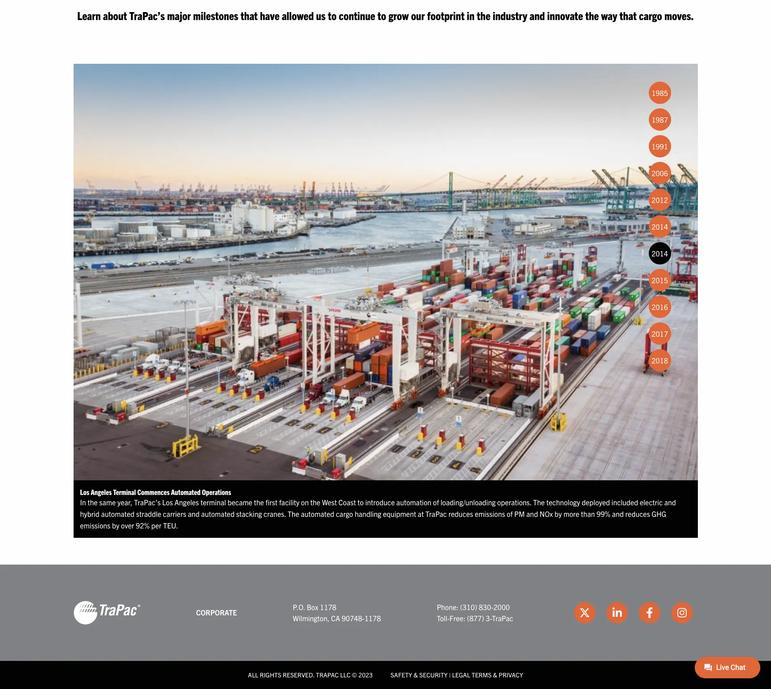 Task type: vqa. For each thing, say whether or not it's contained in the screenshot.
left the Los
yes



Task type: locate. For each thing, give the bounding box(es) containing it.
by
[[555, 509, 562, 518], [112, 521, 119, 530]]

1 vertical spatial 1178
[[365, 614, 381, 623]]

trapac los angeles image
[[73, 64, 698, 480]]

to left grow
[[378, 8, 386, 22]]

0 horizontal spatial &
[[414, 671, 418, 679]]

0 vertical spatial emissions
[[475, 509, 505, 518]]

1 vertical spatial by
[[112, 521, 119, 530]]

1 horizontal spatial los
[[162, 498, 173, 507]]

1 horizontal spatial by
[[555, 509, 562, 518]]

and
[[530, 8, 545, 22], [665, 498, 676, 507], [188, 509, 200, 518], [527, 509, 538, 518], [612, 509, 624, 518]]

1 2014 from the top
[[652, 222, 668, 231]]

automation
[[397, 498, 432, 507]]

0 horizontal spatial automated
[[101, 509, 135, 518]]

angeles down automated
[[175, 498, 199, 507]]

2014 up 2015
[[652, 249, 668, 258]]

0 horizontal spatial emissions
[[80, 521, 110, 530]]

safety & security link
[[391, 671, 448, 679]]

the down facility
[[288, 509, 299, 518]]

that right way
[[620, 8, 637, 22]]

coast
[[339, 498, 356, 507]]

0 vertical spatial 1178
[[320, 603, 336, 611]]

privacy
[[499, 671, 523, 679]]

automated
[[101, 509, 135, 518], [201, 509, 235, 518], [301, 509, 334, 518]]

1178 right ca
[[365, 614, 381, 623]]

security
[[419, 671, 448, 679]]

same
[[99, 498, 116, 507]]

trapac's up straddle
[[134, 498, 161, 507]]

moves.
[[665, 8, 694, 22]]

1 horizontal spatial that
[[620, 8, 637, 22]]

1 vertical spatial emissions
[[80, 521, 110, 530]]

first
[[266, 498, 278, 507]]

0 horizontal spatial trapac
[[426, 509, 447, 518]]

2015
[[652, 276, 668, 285]]

in
[[80, 498, 86, 507]]

trapac inside 'phone: (310) 830-2000 toll-free: (877) 3-trapac'
[[492, 614, 513, 623]]

1 vertical spatial the
[[288, 509, 299, 518]]

& right terms
[[493, 671, 497, 679]]

wilmington,
[[293, 614, 330, 623]]

0 vertical spatial by
[[555, 509, 562, 518]]

footer
[[0, 565, 771, 689]]

(310)
[[460, 603, 477, 611]]

los angeles terminal commences automated operations in the same year, trapac's los angeles terminal became the first facility on the west coast to introduce automation of loading/unloading operations. the technology deployed included electric and hybrid automated straddle carriers and automated stacking cranes. the automated cargo handling equipment at trapac reduces emissions of pm and nox by more than 99% and reduces ghg emissions by over 92% per teu.
[[80, 488, 676, 530]]

toll-
[[437, 614, 450, 623]]

continue
[[339, 8, 375, 22]]

angeles
[[91, 488, 112, 497], [175, 498, 199, 507]]

our
[[411, 8, 425, 22]]

reduces
[[449, 509, 473, 518], [626, 509, 650, 518]]

ghg
[[652, 509, 667, 518]]

cargo down coast
[[336, 509, 353, 518]]

2 automated from the left
[[201, 509, 235, 518]]

that
[[241, 8, 258, 22], [620, 8, 637, 22]]

allowed
[[282, 8, 314, 22]]

the up nox
[[533, 498, 545, 507]]

0 horizontal spatial the
[[288, 509, 299, 518]]

0 vertical spatial angeles
[[91, 488, 112, 497]]

1 horizontal spatial &
[[493, 671, 497, 679]]

1 horizontal spatial to
[[358, 498, 364, 507]]

1 vertical spatial cargo
[[336, 509, 353, 518]]

corporate image
[[73, 601, 140, 626]]

2 2014 from the top
[[652, 249, 668, 258]]

1 horizontal spatial automated
[[201, 509, 235, 518]]

2 horizontal spatial automated
[[301, 509, 334, 518]]

legal
[[452, 671, 470, 679]]

the
[[477, 8, 491, 22], [585, 8, 599, 22], [88, 498, 98, 507], [254, 498, 264, 507], [310, 498, 320, 507]]

operations
[[202, 488, 231, 497]]

1 horizontal spatial trapac
[[492, 614, 513, 623]]

all
[[248, 671, 258, 679]]

to right us
[[328, 8, 337, 22]]

by right nox
[[555, 509, 562, 518]]

trapac inside los angeles terminal commences automated operations in the same year, trapac's los angeles terminal became the first facility on the west coast to introduce automation of loading/unloading operations. the technology deployed included electric and hybrid automated straddle carriers and automated stacking cranes. the automated cargo handling equipment at trapac reduces emissions of pm and nox by more than 99% and reduces ghg emissions by over 92% per teu.
[[426, 509, 447, 518]]

safety
[[391, 671, 412, 679]]

automated down year, in the bottom left of the page
[[101, 509, 135, 518]]

emissions
[[475, 509, 505, 518], [80, 521, 110, 530]]

automated down terminal
[[201, 509, 235, 518]]

automated down west
[[301, 509, 334, 518]]

2 horizontal spatial to
[[378, 8, 386, 22]]

emissions down loading/unloading
[[475, 509, 505, 518]]

emissions down hybrid
[[80, 521, 110, 530]]

hybrid
[[80, 509, 100, 518]]

reduces down loading/unloading
[[449, 509, 473, 518]]

cargo
[[639, 8, 662, 22], [336, 509, 353, 518]]

reduces down the included
[[626, 509, 650, 518]]

terminal
[[201, 498, 226, 507]]

trapac's inside los angeles terminal commences automated operations in the same year, trapac's los angeles terminal became the first facility on the west coast to introduce automation of loading/unloading operations. the technology deployed included electric and hybrid automated straddle carriers and automated stacking cranes. the automated cargo handling equipment at trapac reduces emissions of pm and nox by more than 99% and reduces ghg emissions by over 92% per teu.
[[134, 498, 161, 507]]

2000
[[494, 603, 510, 611]]

trapac down 2000
[[492, 614, 513, 623]]

handling
[[355, 509, 381, 518]]

of right automation
[[433, 498, 439, 507]]

3-
[[486, 614, 492, 623]]

1 & from the left
[[414, 671, 418, 679]]

0 horizontal spatial reduces
[[449, 509, 473, 518]]

stacking
[[236, 509, 262, 518]]

and right pm
[[527, 509, 538, 518]]

have
[[260, 8, 280, 22]]

1 vertical spatial trapac
[[492, 614, 513, 623]]

learn
[[77, 8, 101, 22]]

footer containing p.o. box 1178
[[0, 565, 771, 689]]

0 vertical spatial cargo
[[639, 8, 662, 22]]

trapac right at
[[426, 509, 447, 518]]

to right coast
[[358, 498, 364, 507]]

p.o. box 1178 wilmington, ca 90748-1178
[[293, 603, 381, 623]]

of
[[433, 498, 439, 507], [507, 509, 513, 518]]

trapac
[[426, 509, 447, 518], [492, 614, 513, 623]]

trapac's
[[129, 8, 165, 22], [134, 498, 161, 507]]

automated
[[171, 488, 201, 497]]

cargo left moves.
[[639, 8, 662, 22]]

2014
[[652, 222, 668, 231], [652, 249, 668, 258]]

0 horizontal spatial cargo
[[336, 509, 353, 518]]

1 vertical spatial trapac's
[[134, 498, 161, 507]]

|
[[449, 671, 451, 679]]

us
[[316, 8, 326, 22]]

1178 up ca
[[320, 603, 336, 611]]

by left over
[[112, 521, 119, 530]]

cargo inside los angeles terminal commences automated operations in the same year, trapac's los angeles terminal became the first facility on the west coast to introduce automation of loading/unloading operations. the technology deployed included electric and hybrid automated straddle carriers and automated stacking cranes. the automated cargo handling equipment at trapac reduces emissions of pm and nox by more than 99% and reduces ghg emissions by over 92% per teu.
[[336, 509, 353, 518]]

1 vertical spatial angeles
[[175, 498, 199, 507]]

3 automated from the left
[[301, 509, 334, 518]]

of left pm
[[507, 509, 513, 518]]

los up carriers
[[162, 498, 173, 507]]

to
[[328, 8, 337, 22], [378, 8, 386, 22], [358, 498, 364, 507]]

trapac's left major
[[129, 8, 165, 22]]

0 horizontal spatial to
[[328, 8, 337, 22]]

1 vertical spatial 2014
[[652, 249, 668, 258]]

0 vertical spatial trapac
[[426, 509, 447, 518]]

safety & security | legal terms & privacy
[[391, 671, 523, 679]]

0 vertical spatial 2014
[[652, 222, 668, 231]]

2014 down 2012 at right top
[[652, 222, 668, 231]]

terminal
[[113, 488, 136, 497]]

2 reduces from the left
[[626, 509, 650, 518]]

included
[[612, 498, 638, 507]]

and right industry
[[530, 8, 545, 22]]

0 horizontal spatial that
[[241, 8, 258, 22]]

operations.
[[497, 498, 532, 507]]

year,
[[117, 498, 132, 507]]

0 vertical spatial the
[[533, 498, 545, 507]]

1 vertical spatial of
[[507, 509, 513, 518]]

the
[[533, 498, 545, 507], [288, 509, 299, 518]]

1 horizontal spatial the
[[533, 498, 545, 507]]

learn about trapac's major milestones that have allowed us to continue to grow our footprint in the industry and innovate the way that cargo moves.
[[77, 8, 694, 22]]

0 horizontal spatial of
[[433, 498, 439, 507]]

teu.
[[163, 521, 178, 530]]

los
[[80, 488, 89, 497], [162, 498, 173, 507]]

that left 'have'
[[241, 8, 258, 22]]

& right safety
[[414, 671, 418, 679]]

angeles up same
[[91, 488, 112, 497]]

and right carriers
[[188, 509, 200, 518]]

reserved.
[[283, 671, 315, 679]]

more
[[564, 509, 580, 518]]

0 horizontal spatial los
[[80, 488, 89, 497]]

2 that from the left
[[620, 8, 637, 22]]

los up in
[[80, 488, 89, 497]]

0 horizontal spatial 1178
[[320, 603, 336, 611]]

than
[[581, 509, 595, 518]]

2017
[[652, 329, 668, 338]]

1 horizontal spatial reduces
[[626, 509, 650, 518]]



Task type: describe. For each thing, give the bounding box(es) containing it.
all rights reserved. trapac llc © 2023
[[248, 671, 373, 679]]

to inside los angeles terminal commences automated operations in the same year, trapac's los angeles terminal became the first facility on the west coast to introduce automation of loading/unloading operations. the technology deployed included electric and hybrid automated straddle carriers and automated stacking cranes. the automated cargo handling equipment at trapac reduces emissions of pm and nox by more than 99% and reduces ghg emissions by over 92% per teu.
[[358, 498, 364, 507]]

carriers
[[163, 509, 186, 518]]

in
[[467, 8, 475, 22]]

corporate
[[196, 608, 237, 617]]

2006
[[652, 169, 668, 178]]

0 vertical spatial of
[[433, 498, 439, 507]]

830-
[[479, 603, 494, 611]]

loading/unloading
[[441, 498, 496, 507]]

facility
[[279, 498, 300, 507]]

nox
[[540, 509, 553, 518]]

1 horizontal spatial of
[[507, 509, 513, 518]]

way
[[601, 8, 617, 22]]

1 horizontal spatial emissions
[[475, 509, 505, 518]]

at
[[418, 509, 424, 518]]

2023
[[359, 671, 373, 679]]

1 vertical spatial los
[[162, 498, 173, 507]]

0 horizontal spatial angeles
[[91, 488, 112, 497]]

learn about trapac's major milestones that have allowed us to continue to grow our footprint in the industry and innovate the way that cargo moves. main content
[[64, 8, 771, 587]]

©
[[352, 671, 357, 679]]

1 that from the left
[[241, 8, 258, 22]]

innovate
[[547, 8, 583, 22]]

pm
[[514, 509, 525, 518]]

ca
[[331, 614, 340, 623]]

west
[[322, 498, 337, 507]]

free:
[[450, 614, 466, 623]]

introduce
[[365, 498, 395, 507]]

1985
[[652, 88, 668, 97]]

cranes.
[[264, 509, 286, 518]]

industry
[[493, 8, 527, 22]]

0 horizontal spatial by
[[112, 521, 119, 530]]

and up ghg
[[665, 498, 676, 507]]

electric
[[640, 498, 663, 507]]

2016
[[652, 303, 668, 312]]

grow
[[389, 8, 409, 22]]

1 reduces from the left
[[449, 509, 473, 518]]

per
[[151, 521, 162, 530]]

1 horizontal spatial angeles
[[175, 498, 199, 507]]

box
[[307, 603, 318, 611]]

(877)
[[467, 614, 484, 623]]

on
[[301, 498, 309, 507]]

terms
[[472, 671, 492, 679]]

commences
[[137, 488, 170, 497]]

straddle
[[136, 509, 161, 518]]

phone:
[[437, 603, 459, 611]]

2 & from the left
[[493, 671, 497, 679]]

90748-
[[342, 614, 365, 623]]

footprint
[[427, 8, 465, 22]]

legal terms & privacy link
[[452, 671, 523, 679]]

trapac
[[316, 671, 339, 679]]

over
[[121, 521, 134, 530]]

1991
[[652, 142, 668, 151]]

and down the included
[[612, 509, 624, 518]]

major
[[167, 8, 191, 22]]

1987
[[652, 115, 668, 124]]

2012
[[652, 196, 668, 204]]

2018
[[652, 356, 668, 365]]

0 vertical spatial los
[[80, 488, 89, 497]]

rights
[[260, 671, 281, 679]]

1 automated from the left
[[101, 509, 135, 518]]

0 vertical spatial trapac's
[[129, 8, 165, 22]]

deployed
[[582, 498, 610, 507]]

1 horizontal spatial cargo
[[639, 8, 662, 22]]

became
[[228, 498, 252, 507]]

technology
[[547, 498, 580, 507]]

92%
[[136, 521, 150, 530]]

about
[[103, 8, 127, 22]]

1 horizontal spatial 1178
[[365, 614, 381, 623]]

llc
[[340, 671, 351, 679]]

milestones
[[193, 8, 238, 22]]

equipment
[[383, 509, 416, 518]]

p.o.
[[293, 603, 305, 611]]

phone: (310) 830-2000 toll-free: (877) 3-trapac
[[437, 603, 513, 623]]

99%
[[597, 509, 611, 518]]



